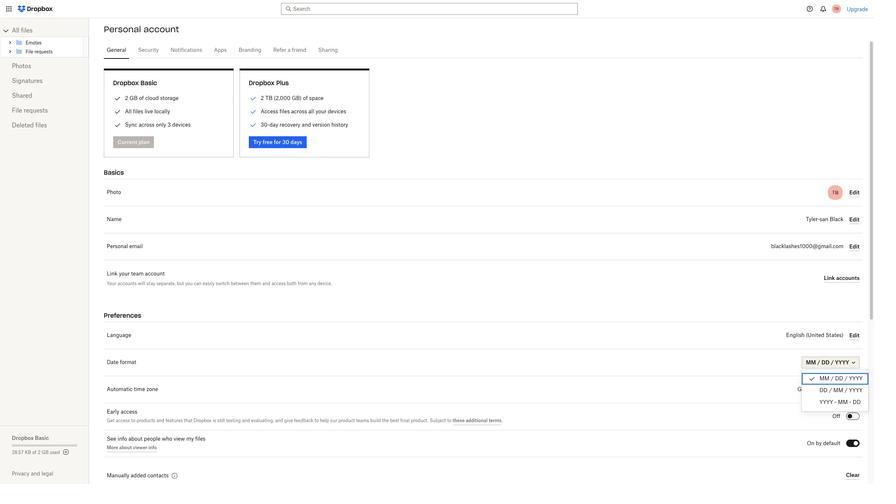 Task type: vqa. For each thing, say whether or not it's contained in the screenshot.
give
yes



Task type: describe. For each thing, give the bounding box(es) containing it.
and left give
[[275, 419, 283, 423]]

1 vertical spatial gb
[[42, 451, 49, 455]]

30-
[[261, 122, 270, 128]]

access for get access to products and features that dropbox is still testing and evaluating, and give feedback to help our product teams build the best final product. subject to
[[116, 419, 130, 423]]

link your team account
[[107, 272, 165, 277]]

mm / dd / yyyy radio item
[[802, 373, 869, 385]]

1 horizontal spatial your
[[316, 108, 326, 115]]

30-day recovery and version history
[[261, 122, 348, 128]]

all for all files
[[12, 28, 19, 34]]

get access to products and features that dropbox is still testing and evaluating, and give feedback to help our product teams build the best final product. subject to
[[107, 419, 453, 423]]

refer a friend tab
[[270, 42, 309, 59]]

privacy and legal
[[12, 471, 53, 477]]

access
[[261, 108, 278, 115]]

who
[[162, 437, 172, 442]]

teams
[[356, 419, 369, 423]]

get more space image
[[61, 448, 70, 457]]

0 vertical spatial devices
[[328, 108, 346, 115]]

1 - from the left
[[835, 401, 837, 406]]

about
[[128, 437, 143, 442]]

shared
[[12, 93, 32, 99]]

1 vertical spatial dropbox basic
[[12, 435, 49, 442]]

space
[[309, 95, 324, 101]]

build
[[370, 419, 381, 423]]

separate,
[[156, 281, 176, 287]]

by
[[816, 442, 822, 447]]

1 to from the left
[[131, 419, 135, 423]]

products
[[137, 419, 155, 423]]

apps tab
[[211, 42, 230, 59]]

final
[[400, 419, 410, 423]]

dropbox up tb
[[249, 79, 274, 87]]

mm / dd / yyyy
[[820, 377, 863, 382]]

file requests link
[[12, 103, 77, 118]]

any
[[309, 281, 316, 287]]

san
[[820, 217, 828, 223]]

on for on by default
[[807, 442, 814, 447]]

cloud
[[145, 95, 159, 101]]

view
[[174, 437, 185, 442]]

files right my
[[195, 437, 206, 442]]

refer a friend
[[273, 48, 306, 53]]

give
[[284, 419, 293, 423]]

all
[[308, 108, 314, 115]]

get
[[107, 419, 115, 423]]

black
[[830, 217, 843, 223]]

personal email
[[107, 244, 143, 250]]

from
[[298, 281, 308, 287]]

photos
[[12, 63, 31, 69]]

08:00
[[812, 388, 827, 393]]

.
[[501, 419, 503, 423]]

0 vertical spatial account
[[144, 24, 179, 34]]

files for all files live locally
[[133, 108, 143, 115]]

but
[[177, 281, 184, 287]]

help
[[320, 419, 329, 423]]

subject
[[430, 419, 446, 423]]

used
[[50, 451, 60, 455]]

team
[[131, 272, 144, 277]]

of for 28.57 kb of 2 gb used
[[32, 451, 36, 455]]

branding
[[239, 48, 261, 53]]

zone
[[146, 388, 158, 393]]

access for early access
[[121, 410, 137, 415]]

both
[[287, 281, 297, 287]]

deleted files link
[[12, 118, 77, 133]]

deleted files
[[12, 123, 47, 129]]

legal
[[41, 471, 53, 477]]

2 horizontal spatial of
[[303, 95, 308, 101]]

product.
[[411, 419, 428, 423]]

2 horizontal spatial dd
[[853, 401, 861, 406]]

sync
[[125, 122, 137, 128]]

1 vertical spatial devices
[[172, 122, 191, 128]]

version
[[312, 122, 330, 128]]

email
[[129, 244, 143, 250]]

notifications tab
[[168, 42, 205, 59]]

them
[[250, 281, 261, 287]]

upgrade
[[847, 6, 868, 12]]

kb
[[25, 451, 31, 455]]

all files live locally
[[125, 108, 170, 115]]

between
[[231, 281, 249, 287]]

(2,000
[[274, 95, 290, 101]]

2 - from the left
[[849, 401, 851, 406]]

2 for dropbox plus
[[261, 95, 264, 101]]

2 vertical spatial yyyy
[[820, 401, 833, 406]]

states)
[[826, 333, 843, 339]]

mm for -
[[838, 401, 848, 406]]

dd / mm / yyyy
[[820, 389, 863, 394]]

sharing tab
[[315, 42, 341, 59]]

recommended image for 30-
[[249, 121, 258, 130]]

photos link
[[12, 59, 77, 74]]

friend
[[292, 48, 306, 53]]

1 vertical spatial basic
[[35, 435, 49, 442]]

notifications
[[171, 48, 202, 53]]

requests
[[24, 108, 48, 114]]

branding tab
[[236, 42, 264, 59]]

time
[[134, 388, 145, 393]]

and right 'testing'
[[242, 419, 250, 423]]

1 horizontal spatial across
[[291, 108, 307, 115]]

gmt-08:00
[[797, 388, 827, 393]]

switch
[[216, 281, 230, 287]]

and left features
[[156, 419, 164, 423]]

file
[[12, 108, 22, 114]]

refer
[[273, 48, 286, 53]]

name
[[107, 217, 122, 223]]

day
[[270, 122, 278, 128]]

my
[[186, 437, 194, 442]]

general
[[107, 48, 126, 53]]

stay
[[146, 281, 155, 287]]

accounts
[[118, 281, 137, 287]]

and down access files across all your devices
[[302, 122, 311, 128]]

can
[[194, 281, 201, 287]]

the
[[382, 419, 389, 423]]

is
[[213, 419, 216, 423]]

basics
[[104, 169, 124, 177]]

dropbox up 2 gb of cloud storage
[[113, 79, 139, 87]]

date format
[[107, 360, 136, 366]]

3 to from the left
[[447, 419, 451, 423]]



Task type: locate. For each thing, give the bounding box(es) containing it.
security
[[138, 48, 159, 53]]

0 horizontal spatial 2
[[38, 451, 40, 455]]

0 horizontal spatial your
[[119, 272, 130, 277]]

privacy and legal link
[[12, 471, 89, 477]]

yyyy for mm / dd / yyyy
[[849, 377, 863, 382]]

1 vertical spatial personal
[[107, 244, 128, 250]]

basic up 28.57 kb of 2 gb used
[[35, 435, 49, 442]]

files for all files
[[21, 28, 33, 34]]

0 vertical spatial dropbox basic
[[113, 79, 157, 87]]

yyyy down 'mm / dd / yyyy'
[[849, 389, 863, 394]]

dropbox up 28.57
[[12, 435, 34, 442]]

across down all files live locally
[[139, 122, 155, 128]]

automatic
[[107, 388, 133, 393]]

personal account
[[104, 24, 179, 34]]

dd down dd / mm / yyyy
[[853, 401, 861, 406]]

yyyy up dd / mm / yyyy
[[849, 377, 863, 382]]

deleted
[[12, 123, 34, 129]]

recommended image left 30-
[[249, 121, 258, 130]]

0 horizontal spatial all
[[12, 28, 19, 34]]

early access
[[107, 410, 137, 415]]

dropbox basic
[[113, 79, 157, 87], [12, 435, 49, 442]]

access right early
[[121, 410, 137, 415]]

2 horizontal spatial to
[[447, 419, 451, 423]]

your right 'all'
[[316, 108, 326, 115]]

personal up general
[[104, 24, 141, 34]]

apps
[[214, 48, 227, 53]]

0 vertical spatial basic
[[141, 79, 157, 87]]

off
[[832, 415, 840, 420]]

manually added contacts
[[107, 474, 169, 479]]

0 horizontal spatial dd
[[820, 389, 828, 394]]

2 left tb
[[261, 95, 264, 101]]

0 vertical spatial personal
[[104, 24, 141, 34]]

recommended image
[[249, 94, 258, 103], [249, 108, 258, 116], [249, 121, 258, 130]]

1 horizontal spatial to
[[315, 419, 319, 423]]

access down early access
[[116, 419, 130, 423]]

all for all files live locally
[[125, 108, 132, 115]]

gb)
[[292, 95, 302, 101]]

group
[[1, 37, 89, 57]]

mm up yyyy - mm - dd
[[833, 389, 843, 394]]

and right them
[[262, 281, 270, 287]]

shared link
[[12, 89, 77, 103]]

all files tree
[[1, 25, 89, 57]]

gb left used
[[42, 451, 49, 455]]

1 recommended image from the top
[[249, 94, 258, 103]]

0 horizontal spatial to
[[131, 419, 135, 423]]

tab list
[[104, 40, 863, 59]]

to left products
[[131, 419, 135, 423]]

devices up history
[[328, 108, 346, 115]]

access left both
[[272, 281, 286, 287]]

default
[[823, 442, 840, 447]]

personal
[[104, 24, 141, 34], [107, 244, 128, 250]]

0 horizontal spatial across
[[139, 122, 155, 128]]

photo
[[107, 190, 121, 195]]

to
[[131, 419, 135, 423], [315, 419, 319, 423], [447, 419, 451, 423]]

files down dropbox logo - go to the homepage
[[21, 28, 33, 34]]

2 recommended image from the top
[[249, 108, 258, 116]]

mm down dd / mm / yyyy
[[838, 401, 848, 406]]

1 horizontal spatial all
[[125, 108, 132, 115]]

1 vertical spatial yyyy
[[849, 389, 863, 394]]

files down the file requests link
[[35, 123, 47, 129]]

only
[[156, 122, 166, 128]]

all files
[[12, 28, 33, 34]]

dd up dd / mm / yyyy
[[835, 377, 843, 382]]

personal for personal email
[[107, 244, 128, 250]]

0 vertical spatial dd
[[835, 377, 843, 382]]

tab list containing general
[[104, 40, 863, 59]]

people
[[144, 437, 160, 442]]

personal left email at bottom
[[107, 244, 128, 250]]

0 horizontal spatial devices
[[172, 122, 191, 128]]

across left 'all'
[[291, 108, 307, 115]]

history
[[331, 122, 348, 128]]

dropbox left the is
[[194, 419, 211, 423]]

plus
[[276, 79, 289, 87]]

your
[[316, 108, 326, 115], [119, 272, 130, 277]]

global header element
[[0, 0, 874, 18]]

3 recommended image from the top
[[249, 121, 258, 130]]

1 vertical spatial across
[[139, 122, 155, 128]]

file requests
[[12, 108, 48, 114]]

1 vertical spatial account
[[145, 272, 165, 277]]

1 vertical spatial mm
[[833, 389, 843, 394]]

access
[[272, 281, 286, 287], [121, 410, 137, 415], [116, 419, 130, 423]]

0 vertical spatial across
[[291, 108, 307, 115]]

mm
[[820, 377, 829, 382], [833, 389, 843, 394], [838, 401, 848, 406]]

0 vertical spatial yyyy
[[849, 377, 863, 382]]

account up security
[[144, 24, 179, 34]]

0 horizontal spatial of
[[32, 451, 36, 455]]

2 vertical spatial recommended image
[[249, 121, 258, 130]]

1 vertical spatial recommended image
[[249, 108, 258, 116]]

general tab
[[104, 42, 129, 59]]

0 vertical spatial gb
[[130, 95, 138, 101]]

0 vertical spatial access
[[272, 281, 286, 287]]

0 horizontal spatial -
[[835, 401, 837, 406]]

2 vertical spatial access
[[116, 419, 130, 423]]

of right kb
[[32, 451, 36, 455]]

preferences
[[104, 312, 141, 320]]

to left the help
[[315, 419, 319, 423]]

1 vertical spatial on
[[807, 442, 814, 447]]

of right gb)
[[303, 95, 308, 101]]

1 horizontal spatial on
[[833, 388, 840, 393]]

blacklashes1000@gmail.com
[[771, 244, 843, 250]]

on left by
[[807, 442, 814, 447]]

added
[[131, 474, 146, 479]]

2 to from the left
[[315, 419, 319, 423]]

recommended image for 2
[[249, 94, 258, 103]]

1 horizontal spatial dropbox basic
[[113, 79, 157, 87]]

0 vertical spatial mm
[[820, 377, 829, 382]]

on down mm / dd / yyyy radio item
[[833, 388, 840, 393]]

1 vertical spatial your
[[119, 272, 130, 277]]

on for on
[[833, 388, 840, 393]]

28.57
[[12, 451, 24, 455]]

account
[[144, 24, 179, 34], [145, 272, 165, 277]]

english (united states)
[[786, 333, 843, 339]]

your accounts will stay separate, but you can easily switch between them and access both from any device.
[[107, 281, 332, 287]]

dropbox plus
[[249, 79, 289, 87]]

files inside tree
[[21, 28, 33, 34]]

and left legal
[[31, 471, 40, 477]]

(united
[[806, 333, 824, 339]]

recovery
[[280, 122, 300, 128]]

early
[[107, 410, 119, 415]]

gb left cloud
[[130, 95, 138, 101]]

all up sync
[[125, 108, 132, 115]]

1 horizontal spatial dd
[[835, 377, 843, 382]]

yyyy for dd / mm / yyyy
[[849, 389, 863, 394]]

live
[[145, 108, 153, 115]]

to right subject
[[447, 419, 451, 423]]

sync across only 3 devices
[[125, 122, 191, 128]]

2 gb of cloud storage
[[125, 95, 179, 101]]

account up "stay"
[[145, 272, 165, 277]]

0 vertical spatial on
[[833, 388, 840, 393]]

gmt-
[[797, 388, 812, 393]]

2 vertical spatial dd
[[853, 401, 861, 406]]

on by default
[[807, 442, 840, 447]]

0 horizontal spatial on
[[807, 442, 814, 447]]

1 horizontal spatial 2
[[125, 95, 128, 101]]

date
[[107, 360, 118, 366]]

dropbox basic up kb
[[12, 435, 49, 442]]

yyyy inside radio item
[[849, 377, 863, 382]]

recommended image left tb
[[249, 94, 258, 103]]

files down (2,000
[[280, 108, 290, 115]]

our
[[330, 419, 337, 423]]

evaluating,
[[251, 419, 274, 423]]

files for access files across all your devices
[[280, 108, 290, 115]]

dd down mm / dd / yyyy radio item
[[820, 389, 828, 394]]

3
[[168, 122, 171, 128]]

0 horizontal spatial gb
[[42, 451, 49, 455]]

2 tb (2,000 gb) of space
[[261, 95, 324, 101]]

0 vertical spatial your
[[316, 108, 326, 115]]

1 horizontal spatial of
[[139, 95, 144, 101]]

mm inside radio item
[[820, 377, 829, 382]]

security tab
[[135, 42, 162, 59]]

signatures link
[[12, 74, 77, 89]]

-
[[835, 401, 837, 406], [849, 401, 851, 406]]

2 vertical spatial mm
[[838, 401, 848, 406]]

your
[[107, 281, 116, 287]]

2 right kb
[[38, 451, 40, 455]]

recommended image for access
[[249, 108, 258, 116]]

1 horizontal spatial devices
[[328, 108, 346, 115]]

contacts
[[147, 474, 169, 479]]

0 horizontal spatial dropbox basic
[[12, 435, 49, 442]]

recommended image left access
[[249, 108, 258, 116]]

easily
[[203, 281, 215, 287]]

0 vertical spatial all
[[12, 28, 19, 34]]

upgrade link
[[847, 6, 868, 12]]

0 horizontal spatial basic
[[35, 435, 49, 442]]

1 horizontal spatial -
[[849, 401, 851, 406]]

devices right 3
[[172, 122, 191, 128]]

0 vertical spatial recommended image
[[249, 94, 258, 103]]

2 up all files live locally
[[125, 95, 128, 101]]

2 horizontal spatial 2
[[261, 95, 264, 101]]

tb
[[265, 95, 272, 101]]

locally
[[154, 108, 170, 115]]

1 horizontal spatial basic
[[141, 79, 157, 87]]

basic up 2 gb of cloud storage
[[141, 79, 157, 87]]

1 vertical spatial access
[[121, 410, 137, 415]]

files for deleted files
[[35, 123, 47, 129]]

all inside tree
[[12, 28, 19, 34]]

dropbox
[[113, 79, 139, 87], [249, 79, 274, 87], [194, 419, 211, 423], [12, 435, 34, 442]]

devices
[[328, 108, 346, 115], [172, 122, 191, 128]]

all down dropbox logo - go to the homepage
[[12, 28, 19, 34]]

/
[[831, 377, 834, 382], [845, 377, 848, 382], [829, 389, 832, 394], [845, 389, 848, 394]]

yyyy down 08:00
[[820, 401, 833, 406]]

you
[[185, 281, 193, 287]]

of for 2 gb of cloud storage
[[139, 95, 144, 101]]

feedback
[[294, 419, 313, 423]]

2 for dropbox basic
[[125, 95, 128, 101]]

personal for personal account
[[104, 24, 141, 34]]

mm for /
[[833, 389, 843, 394]]

files left live
[[133, 108, 143, 115]]

mm up 08:00
[[820, 377, 829, 382]]

of left cloud
[[139, 95, 144, 101]]

1 vertical spatial all
[[125, 108, 132, 115]]

sharing
[[318, 48, 338, 53]]

1 horizontal spatial gb
[[130, 95, 138, 101]]

automatic time zone
[[107, 388, 158, 393]]

dropbox basic up 2 gb of cloud storage
[[113, 79, 157, 87]]

your up accounts
[[119, 272, 130, 277]]

english
[[786, 333, 805, 339]]

features
[[166, 419, 183, 423]]

files
[[21, 28, 33, 34], [133, 108, 143, 115], [280, 108, 290, 115], [35, 123, 47, 129], [195, 437, 206, 442]]

1 vertical spatial dd
[[820, 389, 828, 394]]

dropbox logo - go to the homepage image
[[15, 3, 55, 15]]

best
[[390, 419, 399, 423]]

dd inside mm / dd / yyyy radio item
[[835, 377, 843, 382]]

tyler-
[[806, 217, 820, 223]]



